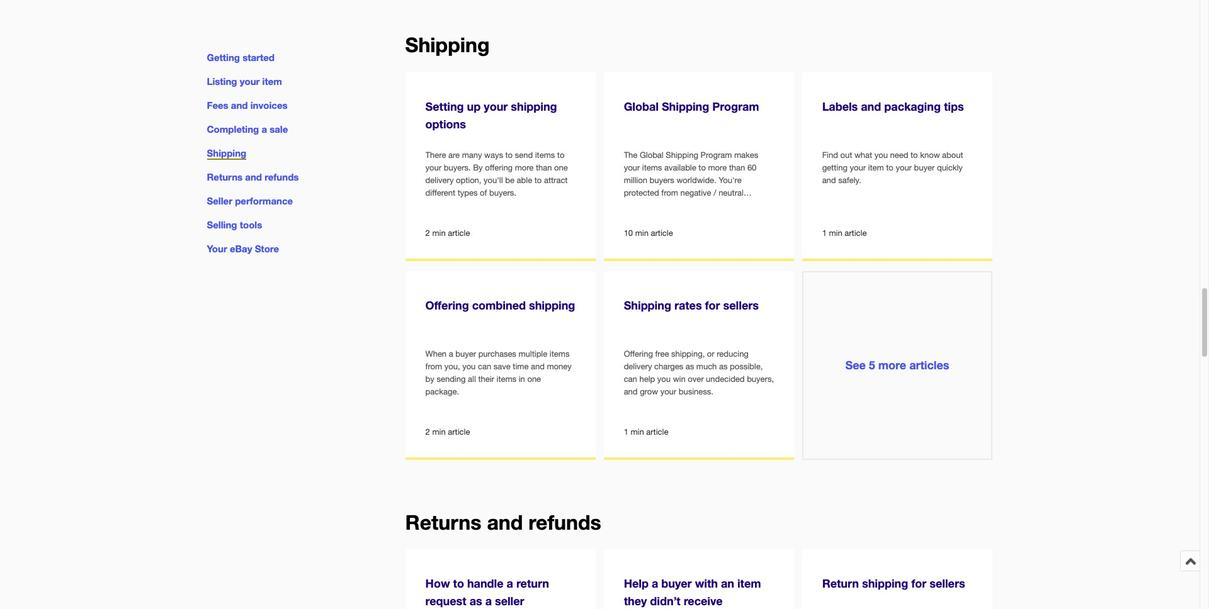 Task type: locate. For each thing, give the bounding box(es) containing it.
program
[[713, 99, 760, 113], [701, 150, 732, 160]]

2 vertical spatial item
[[738, 577, 762, 591]]

a up you,
[[449, 350, 453, 359]]

more up you're
[[709, 163, 727, 172]]

0 vertical spatial from
[[662, 188, 679, 198]]

article for labels
[[845, 228, 867, 238]]

article for offering
[[448, 428, 470, 437]]

global
[[624, 99, 659, 113], [640, 150, 664, 160]]

returns and refunds up seller performance
[[207, 172, 299, 183]]

1 2 min article from the top
[[426, 228, 470, 238]]

min down grow
[[631, 428, 644, 437]]

a inside help a buyer with an item they didn't receive
[[652, 577, 659, 591]]

2 min article down package.
[[426, 428, 470, 437]]

than up attract
[[536, 163, 552, 172]]

1 vertical spatial for
[[912, 577, 927, 591]]

out
[[841, 150, 853, 160]]

over down neutral
[[726, 201, 742, 210]]

0 horizontal spatial offering
[[426, 298, 469, 312]]

a left "sale"
[[262, 124, 267, 135]]

to right the how
[[453, 577, 464, 591]]

shipping
[[511, 99, 557, 113], [529, 298, 575, 312], [863, 577, 909, 591]]

buyer inside find out what you need to know about getting your item to your buyer quickly and safely.
[[915, 163, 935, 172]]

1 horizontal spatial from
[[662, 188, 679, 198]]

1 vertical spatial 1
[[624, 428, 629, 437]]

returns up the how
[[406, 511, 482, 535]]

1 vertical spatial 1 min article
[[624, 428, 669, 437]]

more up able
[[515, 163, 534, 172]]

shipping right return
[[863, 577, 909, 591]]

min for labels and packaging tips
[[830, 228, 843, 238]]

0 vertical spatial over
[[726, 201, 742, 210]]

handle
[[468, 577, 504, 591]]

an
[[721, 577, 735, 591]]

0 horizontal spatial for
[[705, 298, 721, 312]]

to inside how to handle a return request as a seller
[[453, 577, 464, 591]]

shipping up multiple
[[529, 298, 575, 312]]

2 down package.
[[426, 428, 430, 437]]

getting started link
[[207, 52, 275, 63]]

store
[[255, 243, 279, 255]]

rates
[[675, 298, 702, 312]]

a right help
[[652, 577, 659, 591]]

1 2 from the top
[[426, 228, 430, 238]]

1 horizontal spatial buyer
[[662, 577, 692, 591]]

1 horizontal spatial refunds
[[529, 511, 602, 535]]

0 vertical spatial returns
[[207, 172, 243, 183]]

sellers inside "link"
[[930, 577, 966, 591]]

your up 'fees and invoices' link
[[240, 76, 260, 87]]

save
[[494, 362, 511, 372]]

0 vertical spatial one
[[555, 163, 568, 172]]

need
[[891, 150, 909, 160]]

request
[[426, 595, 467, 608]]

min down safely.
[[830, 228, 843, 238]]

buyers. down are
[[444, 163, 471, 172]]

1 vertical spatial item
[[869, 163, 884, 172]]

1
[[823, 228, 827, 238], [624, 428, 629, 437]]

5
[[869, 358, 876, 372]]

1 horizontal spatial delivery
[[624, 362, 652, 372]]

2 min article
[[426, 228, 470, 238], [426, 428, 470, 437]]

1 min article down safely.
[[823, 228, 867, 238]]

2 horizontal spatial item
[[869, 163, 884, 172]]

seller performance link
[[207, 196, 293, 207]]

to left send
[[506, 150, 513, 160]]

your down there
[[426, 163, 442, 172]]

to up worldwide.
[[699, 163, 706, 172]]

find out what you need to know about getting your item to your buyer quickly and safely.
[[823, 150, 964, 185]]

1 horizontal spatial as
[[686, 362, 695, 372]]

and down multiple
[[531, 362, 545, 372]]

reducing
[[717, 350, 749, 359]]

1 vertical spatial buyer
[[456, 350, 476, 359]]

items up money
[[550, 350, 570, 359]]

how to handle a return request as a seller link
[[406, 550, 596, 610]]

1 horizontal spatial returns
[[406, 511, 482, 535]]

10 min article
[[624, 228, 673, 238]]

ship
[[692, 213, 707, 223]]

return shipping for sellers
[[823, 577, 966, 591]]

and inside offering free shipping, or reducing delivery charges as much as possible, can help you win over undecided buyers, and grow your business.
[[624, 387, 638, 397]]

and inside the global shipping program makes your items available to more than 60 million buyers worldwide. you're protected from negative / neutral feedback, and have control over which items you want to ship through the program.
[[663, 201, 677, 210]]

1 horizontal spatial offering
[[624, 350, 653, 359]]

1 horizontal spatial over
[[726, 201, 742, 210]]

program up the makes
[[713, 99, 760, 113]]

1 horizontal spatial one
[[555, 163, 568, 172]]

global inside the global shipping program makes your items available to more than 60 million buyers worldwide. you're protected from negative / neutral feedback, and have control over which items you want to ship through the program.
[[640, 150, 664, 160]]

buyer down know
[[915, 163, 935, 172]]

labels and packaging tips
[[823, 99, 964, 113]]

more inside "there are many ways to send items to your buyers. by offering more than one delivery option, you'll be able to attract different types of buyers."
[[515, 163, 534, 172]]

items right send
[[535, 150, 555, 160]]

return
[[823, 577, 859, 591]]

2 horizontal spatial buyer
[[915, 163, 935, 172]]

delivery up help
[[624, 362, 652, 372]]

delivery inside "there are many ways to send items to your buyers. by offering more than one delivery option, you'll be able to attract different types of buyers."
[[426, 176, 454, 185]]

0 horizontal spatial one
[[528, 375, 541, 384]]

article
[[448, 228, 470, 238], [651, 228, 673, 238], [845, 228, 867, 238], [448, 428, 470, 437], [647, 428, 669, 437]]

0 horizontal spatial delivery
[[426, 176, 454, 185]]

article down want
[[651, 228, 673, 238]]

shipping up send
[[511, 99, 557, 113]]

1 vertical spatial refunds
[[529, 511, 602, 535]]

1 vertical spatial from
[[426, 362, 442, 372]]

item inside help a buyer with an item they didn't receive
[[738, 577, 762, 591]]

control
[[699, 201, 724, 210]]

help a buyer with an item they didn't receive
[[624, 577, 762, 608]]

0 horizontal spatial buyers.
[[444, 163, 471, 172]]

your right "up"
[[484, 99, 508, 113]]

0 vertical spatial global
[[624, 99, 659, 113]]

0 vertical spatial 1 min article
[[823, 228, 867, 238]]

0 vertical spatial shipping
[[511, 99, 557, 113]]

2 2 from the top
[[426, 428, 430, 437]]

2 min article down different at the top of page
[[426, 228, 470, 238]]

and up how to handle a return request as a seller link
[[487, 511, 523, 535]]

0 horizontal spatial 1
[[624, 428, 629, 437]]

article down package.
[[448, 428, 470, 437]]

from down when
[[426, 362, 442, 372]]

0 vertical spatial 2 min article
[[426, 228, 470, 238]]

program up you're
[[701, 150, 732, 160]]

0 horizontal spatial returns
[[207, 172, 243, 183]]

from down buyers
[[662, 188, 679, 198]]

0 horizontal spatial returns and refunds
[[207, 172, 299, 183]]

sellers
[[724, 298, 759, 312], [930, 577, 966, 591]]

0 horizontal spatial item
[[262, 76, 282, 87]]

0 horizontal spatial than
[[536, 163, 552, 172]]

returns and refunds
[[207, 172, 299, 183], [406, 511, 602, 535]]

business.
[[679, 387, 714, 397]]

0 horizontal spatial as
[[470, 595, 482, 608]]

as down shipping,
[[686, 362, 695, 372]]

min right 10
[[636, 228, 649, 238]]

offering left free
[[624, 350, 653, 359]]

started
[[243, 52, 275, 63]]

be
[[506, 176, 515, 185]]

2 for setting up your shipping options
[[426, 228, 430, 238]]

0 horizontal spatial from
[[426, 362, 442, 372]]

0 vertical spatial delivery
[[426, 176, 454, 185]]

0 vertical spatial 2
[[426, 228, 430, 238]]

1 horizontal spatial more
[[709, 163, 727, 172]]

your down the win
[[661, 387, 677, 397]]

you up all
[[463, 362, 476, 372]]

and right fees
[[231, 100, 248, 111]]

1 vertical spatial delivery
[[624, 362, 652, 372]]

one up attract
[[555, 163, 568, 172]]

0 vertical spatial offering
[[426, 298, 469, 312]]

buyers. down the 'be'
[[490, 188, 517, 198]]

you up 10 min article
[[646, 213, 660, 223]]

your down the
[[624, 163, 640, 172]]

grow
[[640, 387, 658, 397]]

shipping inside "link"
[[863, 577, 909, 591]]

refunds
[[265, 172, 299, 183], [529, 511, 602, 535]]

item inside find out what you need to know about getting your item to your buyer quickly and safely.
[[869, 163, 884, 172]]

buyer up you,
[[456, 350, 476, 359]]

1 horizontal spatial sellers
[[930, 577, 966, 591]]

than inside the global shipping program makes your items available to more than 60 million buyers worldwide. you're protected from negative / neutral feedback, and have control over which items you want to ship through the program.
[[730, 163, 746, 172]]

in
[[519, 375, 525, 384]]

and up want
[[663, 201, 677, 210]]

and down the getting
[[823, 176, 837, 185]]

package.
[[426, 387, 459, 397]]

min down package.
[[433, 428, 446, 437]]

can up their
[[478, 362, 492, 372]]

over up business.
[[688, 375, 704, 384]]

0 horizontal spatial sellers
[[724, 298, 759, 312]]

there
[[426, 150, 446, 160]]

can left help
[[624, 375, 638, 384]]

can inside offering free shipping, or reducing delivery charges as much as possible, can help you win over undecided buyers, and grow your business.
[[624, 375, 638, 384]]

offering for offering free shipping, or reducing delivery charges as much as possible, can help you win over undecided buyers, and grow your business.
[[624, 350, 653, 359]]

1 horizontal spatial than
[[730, 163, 746, 172]]

over inside offering free shipping, or reducing delivery charges as much as possible, can help you win over undecided buyers, and grow your business.
[[688, 375, 704, 384]]

buyer inside help a buyer with an item they didn't receive
[[662, 577, 692, 591]]

0 horizontal spatial refunds
[[265, 172, 299, 183]]

1 min article for shipping
[[624, 428, 669, 437]]

2
[[426, 228, 430, 238], [426, 428, 430, 437]]

1 horizontal spatial buyers.
[[490, 188, 517, 198]]

0 horizontal spatial more
[[515, 163, 534, 172]]

over
[[726, 201, 742, 210], [688, 375, 704, 384]]

setting up your shipping options
[[426, 99, 557, 131]]

0 vertical spatial refunds
[[265, 172, 299, 183]]

0 vertical spatial can
[[478, 362, 492, 372]]

selling
[[207, 219, 237, 231]]

1 horizontal spatial item
[[738, 577, 762, 591]]

1 horizontal spatial 1 min article
[[823, 228, 867, 238]]

buyer
[[915, 163, 935, 172], [456, 350, 476, 359], [662, 577, 692, 591]]

0 horizontal spatial can
[[478, 362, 492, 372]]

global up the
[[624, 99, 659, 113]]

2 2 min article from the top
[[426, 428, 470, 437]]

2 down different at the top of page
[[426, 228, 430, 238]]

global right the
[[640, 150, 664, 160]]

from inside the global shipping program makes your items available to more than 60 million buyers worldwide. you're protected from negative / neutral feedback, and have control over which items you want to ship through the program.
[[662, 188, 679, 198]]

you right what
[[875, 150, 888, 160]]

1 vertical spatial 2
[[426, 428, 430, 437]]

2 vertical spatial buyer
[[662, 577, 692, 591]]

0 horizontal spatial buyer
[[456, 350, 476, 359]]

0 vertical spatial for
[[705, 298, 721, 312]]

tips
[[945, 99, 964, 113]]

the
[[740, 213, 751, 223]]

for inside return shipping for sellers "link"
[[912, 577, 927, 591]]

than up you're
[[730, 163, 746, 172]]

as inside how to handle a return request as a seller
[[470, 595, 482, 608]]

returns and refunds up how to handle a return request as a seller link
[[406, 511, 602, 535]]

program inside the global shipping program makes your items available to more than 60 million buyers worldwide. you're protected from negative / neutral feedback, and have control over which items you want to ship through the program.
[[701, 150, 732, 160]]

2 vertical spatial shipping
[[863, 577, 909, 591]]

item
[[262, 76, 282, 87], [869, 163, 884, 172], [738, 577, 762, 591]]

article down safely.
[[845, 228, 867, 238]]

global shipping program
[[624, 99, 760, 113]]

ebay
[[230, 243, 252, 255]]

when a buyer purchases multiple items from you, you can save time and money by sending all their items in one package.
[[426, 350, 572, 397]]

one
[[555, 163, 568, 172], [528, 375, 541, 384]]

offering up when
[[426, 298, 469, 312]]

different
[[426, 188, 456, 198]]

0 vertical spatial 1
[[823, 228, 827, 238]]

combined
[[472, 298, 526, 312]]

1 vertical spatial offering
[[624, 350, 653, 359]]

one right in
[[528, 375, 541, 384]]

1 horizontal spatial returns and refunds
[[406, 511, 602, 535]]

article down grow
[[647, 428, 669, 437]]

delivery up different at the top of page
[[426, 176, 454, 185]]

buyer inside when a buyer purchases multiple items from you, you can save time and money by sending all their items in one package.
[[456, 350, 476, 359]]

1 vertical spatial program
[[701, 150, 732, 160]]

one inside "there are many ways to send items to your buyers. by offering more than one delivery option, you'll be able to attract different types of buyers."
[[555, 163, 568, 172]]

delivery inside offering free shipping, or reducing delivery charges as much as possible, can help you win over undecided buyers, and grow your business.
[[624, 362, 652, 372]]

0 horizontal spatial over
[[688, 375, 704, 384]]

buyer up didn't
[[662, 577, 692, 591]]

offering inside offering free shipping, or reducing delivery charges as much as possible, can help you win over undecided buyers, and grow your business.
[[624, 350, 653, 359]]

1 horizontal spatial 1
[[823, 228, 827, 238]]

1 min article
[[823, 228, 867, 238], [624, 428, 669, 437]]

your inside the global shipping program makes your items available to more than 60 million buyers worldwide. you're protected from negative / neutral feedback, and have control over which items you want to ship through the program.
[[624, 163, 640, 172]]

to right able
[[535, 176, 542, 185]]

are
[[449, 150, 460, 160]]

a for help
[[652, 577, 659, 591]]

as up undecided
[[720, 362, 728, 372]]

as
[[686, 362, 695, 372], [720, 362, 728, 372], [470, 595, 482, 608]]

1 vertical spatial sellers
[[930, 577, 966, 591]]

item down what
[[869, 163, 884, 172]]

sending
[[437, 375, 466, 384]]

item up invoices
[[262, 76, 282, 87]]

and up seller performance
[[245, 172, 262, 183]]

you down charges
[[658, 375, 671, 384]]

1 min article down grow
[[624, 428, 669, 437]]

when
[[426, 350, 447, 359]]

selling tools link
[[207, 219, 262, 231]]

by
[[426, 375, 435, 384]]

1 min article for labels
[[823, 228, 867, 238]]

0 vertical spatial sellers
[[724, 298, 759, 312]]

for for rates
[[705, 298, 721, 312]]

1 vertical spatial returns
[[406, 511, 482, 535]]

2 horizontal spatial more
[[879, 358, 907, 372]]

0 vertical spatial buyers.
[[444, 163, 471, 172]]

article down "types"
[[448, 228, 470, 238]]

1 vertical spatial can
[[624, 375, 638, 384]]

listing your item link
[[207, 76, 282, 87]]

returns down the shipping link
[[207, 172, 243, 183]]

a inside when a buyer purchases multiple items from you, you can save time and money by sending all their items in one package.
[[449, 350, 453, 359]]

offering for offering combined shipping
[[426, 298, 469, 312]]

item right the an
[[738, 577, 762, 591]]

your inside offering free shipping, or reducing delivery charges as much as possible, can help you win over undecided buyers, and grow your business.
[[661, 387, 677, 397]]

the global shipping program makes your items available to more than 60 million buyers worldwide. you're protected from negative / neutral feedback, and have control over which items you want to ship through the program.
[[624, 150, 766, 236]]

1 vertical spatial global
[[640, 150, 664, 160]]

1 horizontal spatial for
[[912, 577, 927, 591]]

article for shipping
[[647, 428, 669, 437]]

of
[[480, 188, 487, 198]]

min for offering combined shipping
[[433, 428, 446, 437]]

your
[[207, 243, 227, 255]]

protected
[[624, 188, 660, 198]]

and left grow
[[624, 387, 638, 397]]

a up seller
[[507, 577, 514, 591]]

2 min article for setting up your shipping options
[[426, 228, 470, 238]]

how to handle a return request as a seller
[[426, 577, 549, 608]]

able
[[517, 176, 533, 185]]

more right 5 at the bottom right
[[879, 358, 907, 372]]

1 vertical spatial one
[[528, 375, 541, 384]]

1 than from the left
[[536, 163, 552, 172]]

invoices
[[251, 100, 288, 111]]

2 than from the left
[[730, 163, 746, 172]]

0 vertical spatial buyer
[[915, 163, 935, 172]]

0 horizontal spatial 1 min article
[[624, 428, 669, 437]]

1 vertical spatial over
[[688, 375, 704, 384]]

your inside "there are many ways to send items to your buyers. by offering more than one delivery option, you'll be able to attract different types of buyers."
[[426, 163, 442, 172]]

1 horizontal spatial can
[[624, 375, 638, 384]]

you inside the global shipping program makes your items available to more than 60 million buyers worldwide. you're protected from negative / neutral feedback, and have control over which items you want to ship through the program.
[[646, 213, 660, 223]]

over inside the global shipping program makes your items available to more than 60 million buyers worldwide. you're protected from negative / neutral feedback, and have control over which items you want to ship through the program.
[[726, 201, 742, 210]]

find
[[823, 150, 839, 160]]

min down different at the top of page
[[433, 228, 446, 238]]

as down handle
[[470, 595, 482, 608]]

1 vertical spatial 2 min article
[[426, 428, 470, 437]]

to
[[506, 150, 513, 160], [558, 150, 565, 160], [911, 150, 918, 160], [699, 163, 706, 172], [887, 163, 894, 172], [535, 176, 542, 185], [682, 213, 689, 223], [453, 577, 464, 591]]

0 vertical spatial program
[[713, 99, 760, 113]]

seller
[[495, 595, 525, 608]]



Task type: vqa. For each thing, say whether or not it's contained in the screenshot.
min
yes



Task type: describe. For each thing, give the bounding box(es) containing it.
/
[[714, 188, 717, 198]]

to up attract
[[558, 150, 565, 160]]

receive
[[684, 595, 723, 608]]

help a buyer with an item they didn't receive link
[[604, 550, 795, 610]]

10
[[624, 228, 633, 238]]

to down have
[[682, 213, 689, 223]]

shipping inside setting up your shipping options
[[511, 99, 557, 113]]

shipping inside the global shipping program makes your items available to more than 60 million buyers worldwide. you're protected from negative / neutral feedback, and have control over which items you want to ship through the program.
[[666, 150, 699, 160]]

you inside offering free shipping, or reducing delivery charges as much as possible, can help you win over undecided buyers, and grow your business.
[[658, 375, 671, 384]]

items down save
[[497, 375, 517, 384]]

negative
[[681, 188, 712, 198]]

worldwide.
[[677, 176, 717, 185]]

setting
[[426, 99, 464, 113]]

0 vertical spatial returns and refunds
[[207, 172, 299, 183]]

quickly
[[938, 163, 963, 172]]

for for shipping
[[912, 577, 927, 591]]

and inside find out what you need to know about getting your item to your buyer quickly and safely.
[[823, 176, 837, 185]]

you,
[[445, 362, 460, 372]]

sellers for shipping rates for sellers
[[724, 298, 759, 312]]

buyers
[[650, 176, 675, 185]]

min for shipping rates for sellers
[[631, 428, 644, 437]]

and inside when a buyer purchases multiple items from you, you can save time and money by sending all their items in one package.
[[531, 362, 545, 372]]

options
[[426, 117, 466, 131]]

time
[[513, 362, 529, 372]]

0 vertical spatial item
[[262, 76, 282, 87]]

from inside when a buyer purchases multiple items from you, you can save time and money by sending all their items in one package.
[[426, 362, 442, 372]]

sellers for return shipping for sellers
[[930, 577, 966, 591]]

and right labels
[[862, 99, 882, 113]]

purchases
[[479, 350, 517, 359]]

undecided
[[706, 375, 745, 384]]

their
[[479, 375, 495, 384]]

fees and invoices link
[[207, 100, 288, 111]]

article for global
[[651, 228, 673, 238]]

how
[[426, 577, 450, 591]]

win
[[673, 375, 686, 384]]

a for when
[[449, 350, 453, 359]]

items up buyers
[[643, 163, 662, 172]]

see 5 more articles
[[846, 358, 950, 372]]

your ebay store
[[207, 243, 279, 255]]

buyer for help a buyer with an item they didn't receive
[[662, 577, 692, 591]]

many
[[462, 150, 482, 160]]

offering combined shipping
[[426, 298, 575, 312]]

fees
[[207, 100, 229, 111]]

1 vertical spatial buyers.
[[490, 188, 517, 198]]

articles
[[910, 358, 950, 372]]

buyer for when a buyer purchases multiple items from you, you can save time and money by sending all their items in one package.
[[456, 350, 476, 359]]

buyers,
[[747, 375, 774, 384]]

send
[[515, 150, 533, 160]]

listing
[[207, 76, 237, 87]]

have
[[679, 201, 696, 210]]

items up the program.
[[624, 213, 644, 223]]

tools
[[240, 219, 262, 231]]

attract
[[544, 176, 568, 185]]

more inside the global shipping program makes your items available to more than 60 million buyers worldwide. you're protected from negative / neutral feedback, and have control over which items you want to ship through the program.
[[709, 163, 727, 172]]

items inside "there are many ways to send items to your buyers. by offering more than one delivery option, you'll be able to attract different types of buyers."
[[535, 150, 555, 160]]

completing a sale
[[207, 124, 288, 135]]

your ebay store link
[[207, 243, 279, 255]]

2 horizontal spatial as
[[720, 362, 728, 372]]

getting started
[[207, 52, 275, 63]]

shipping rates for sellers
[[624, 298, 759, 312]]

program.
[[624, 226, 657, 236]]

help
[[640, 375, 655, 384]]

help
[[624, 577, 649, 591]]

option,
[[456, 176, 482, 185]]

min for global shipping program
[[636, 228, 649, 238]]

your inside setting up your shipping options
[[484, 99, 508, 113]]

1 for labels and packaging tips
[[823, 228, 827, 238]]

types
[[458, 188, 478, 198]]

sale
[[270, 124, 288, 135]]

than inside "there are many ways to send items to your buyers. by offering more than one delivery option, you'll be able to attract different types of buyers."
[[536, 163, 552, 172]]

makes
[[735, 150, 759, 160]]

feedback,
[[624, 201, 660, 210]]

1 for shipping rates for sellers
[[624, 428, 629, 437]]

through
[[709, 213, 737, 223]]

about
[[943, 150, 964, 160]]

2 min article for offering combined shipping
[[426, 428, 470, 437]]

to right need
[[911, 150, 918, 160]]

1 vertical spatial returns and refunds
[[406, 511, 602, 535]]

neutral
[[719, 188, 744, 198]]

seller performance
[[207, 196, 293, 207]]

fees and invoices
[[207, 100, 288, 111]]

60
[[748, 163, 757, 172]]

2 for offering combined shipping
[[426, 428, 430, 437]]

selling tools
[[207, 219, 262, 231]]

shipping,
[[672, 350, 705, 359]]

offering free shipping, or reducing delivery charges as much as possible, can help you win over undecided buyers, and grow your business.
[[624, 350, 774, 397]]

return shipping for sellers link
[[803, 550, 993, 610]]

charges
[[655, 362, 684, 372]]

getting
[[207, 52, 240, 63]]

min for setting up your shipping options
[[433, 228, 446, 238]]

to down need
[[887, 163, 894, 172]]

much
[[697, 362, 717, 372]]

returns and refunds link
[[207, 172, 299, 183]]

article for setting
[[448, 228, 470, 238]]

one inside when a buyer purchases multiple items from you, you can save time and money by sending all their items in one package.
[[528, 375, 541, 384]]

what
[[855, 150, 873, 160]]

seller
[[207, 196, 233, 207]]

completing
[[207, 124, 259, 135]]

completing a sale link
[[207, 124, 288, 135]]

money
[[547, 362, 572, 372]]

you'll
[[484, 176, 503, 185]]

1 vertical spatial shipping
[[529, 298, 575, 312]]

want
[[662, 213, 680, 223]]

your down what
[[850, 163, 866, 172]]

performance
[[235, 196, 293, 207]]

up
[[467, 99, 481, 113]]

packaging
[[885, 99, 941, 113]]

you inside when a buyer purchases multiple items from you, you can save time and money by sending all their items in one package.
[[463, 362, 476, 372]]

can inside when a buyer purchases multiple items from you, you can save time and money by sending all their items in one package.
[[478, 362, 492, 372]]

your down need
[[896, 163, 912, 172]]

labels
[[823, 99, 858, 113]]

the
[[624, 150, 638, 160]]

a down handle
[[486, 595, 492, 608]]

million
[[624, 176, 648, 185]]

free
[[656, 350, 669, 359]]

you inside find out what you need to know about getting your item to your buyer quickly and safely.
[[875, 150, 888, 160]]

a for completing
[[262, 124, 267, 135]]

which
[[744, 201, 766, 210]]

offering
[[485, 163, 513, 172]]



